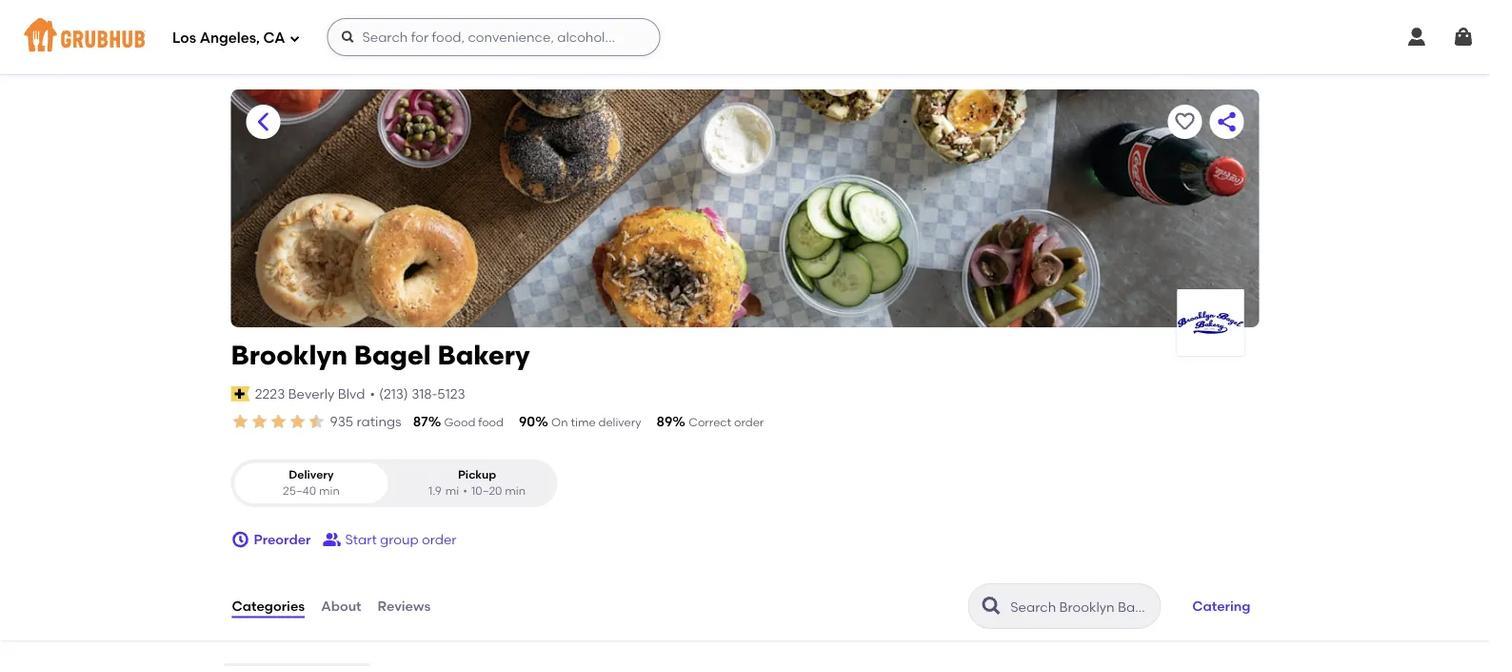 Task type: locate. For each thing, give the bounding box(es) containing it.
1 horizontal spatial order
[[734, 416, 764, 430]]

order inside button
[[422, 532, 457, 548]]

food
[[479, 416, 504, 430]]

bagel
[[354, 340, 431, 372]]

about
[[321, 599, 362, 615]]

Search Brooklyn Bagel Bakery search field
[[1009, 598, 1155, 616]]

2 horizontal spatial svg image
[[1406, 26, 1429, 49]]

2223 beverly blvd
[[255, 386, 365, 402]]

min inside the pickup 1.9 mi • 10–20 min
[[505, 485, 526, 498]]

1 vertical spatial order
[[422, 532, 457, 548]]

order
[[734, 416, 764, 430], [422, 532, 457, 548]]

0 horizontal spatial •
[[370, 386, 375, 402]]

5123
[[438, 386, 466, 402]]

min inside delivery 25–40 min
[[319, 485, 340, 498]]

los angeles, ca
[[172, 30, 285, 47]]

1 horizontal spatial min
[[505, 485, 526, 498]]

start
[[345, 532, 377, 548]]

89
[[657, 414, 673, 430]]

brooklyn bagel bakery
[[231, 340, 530, 372]]

beverly
[[288, 386, 335, 402]]

option group
[[231, 459, 558, 508]]

87
[[413, 414, 428, 430]]

min
[[319, 485, 340, 498], [505, 485, 526, 498]]

pickup
[[458, 468, 497, 482]]

0 horizontal spatial order
[[422, 532, 457, 548]]

• right mi
[[463, 485, 468, 498]]

2223
[[255, 386, 285, 402]]

on time delivery
[[552, 416, 642, 430]]

correct order
[[689, 416, 764, 430]]

0 vertical spatial svg image
[[1453, 26, 1476, 49]]

star icon image
[[231, 413, 250, 432], [250, 413, 269, 432], [269, 413, 288, 432], [288, 413, 307, 432], [307, 413, 326, 432], [307, 413, 326, 432]]

1 horizontal spatial •
[[463, 485, 468, 498]]

catering button
[[1184, 586, 1260, 628]]

1 vertical spatial svg image
[[231, 531, 250, 550]]

save this restaurant image
[[1174, 111, 1197, 133]]

0 horizontal spatial svg image
[[231, 531, 250, 550]]

min right 10–20
[[505, 485, 526, 498]]

935 ratings
[[330, 414, 402, 430]]

start group order button
[[322, 523, 457, 557]]

(213) 318-5123 button
[[379, 385, 466, 404]]

search icon image
[[981, 596, 1003, 618]]

90
[[519, 414, 536, 430]]

935
[[330, 414, 354, 430]]

time
[[571, 416, 596, 430]]

ratings
[[357, 414, 402, 430]]

delivery 25–40 min
[[283, 468, 340, 498]]

• (213) 318-5123
[[370, 386, 466, 402]]

•
[[370, 386, 375, 402], [463, 485, 468, 498]]

brooklyn bagel bakery logo image
[[1178, 290, 1245, 356]]

reviews button
[[377, 573, 432, 641]]

order right group
[[422, 532, 457, 548]]

1 vertical spatial •
[[463, 485, 468, 498]]

• right blvd
[[370, 386, 375, 402]]

0 horizontal spatial min
[[319, 485, 340, 498]]

1 min from the left
[[319, 485, 340, 498]]

reviews
[[378, 599, 431, 615]]

order right correct at the left
[[734, 416, 764, 430]]

svg image
[[1453, 26, 1476, 49], [231, 531, 250, 550]]

min down delivery
[[319, 485, 340, 498]]

2 min from the left
[[505, 485, 526, 498]]

svg image
[[1406, 26, 1429, 49], [340, 30, 356, 45], [289, 33, 300, 44]]

1 horizontal spatial svg image
[[1453, 26, 1476, 49]]

angeles,
[[200, 30, 260, 47]]



Task type: vqa. For each thing, say whether or not it's contained in the screenshot.
• within 'Pickup 1.9 mi • 10–20 min'
yes



Task type: describe. For each thing, give the bounding box(es) containing it.
delivery
[[599, 416, 642, 430]]

brooklyn
[[231, 340, 348, 372]]

blvd
[[338, 386, 365, 402]]

2223 beverly blvd button
[[254, 384, 366, 405]]

subscription pass image
[[231, 387, 250, 402]]

categories
[[232, 599, 305, 615]]

group
[[380, 532, 419, 548]]

ca
[[263, 30, 285, 47]]

save this restaurant button
[[1168, 105, 1203, 139]]

preorder
[[254, 532, 311, 548]]

catering
[[1193, 599, 1251, 615]]

share icon image
[[1216, 111, 1239, 133]]

mi
[[446, 485, 459, 498]]

bakery
[[438, 340, 530, 372]]

25–40
[[283, 485, 316, 498]]

pickup 1.9 mi • 10–20 min
[[429, 468, 526, 498]]

318-
[[412, 386, 438, 402]]

Search for food, convenience, alcohol... search field
[[327, 18, 661, 56]]

delivery
[[289, 468, 334, 482]]

1 horizontal spatial svg image
[[340, 30, 356, 45]]

svg image inside preorder button
[[231, 531, 250, 550]]

caret left icon image
[[252, 111, 275, 133]]

on
[[552, 416, 568, 430]]

start group order
[[345, 532, 457, 548]]

good
[[445, 416, 476, 430]]

option group containing delivery 25–40 min
[[231, 459, 558, 508]]

0 vertical spatial •
[[370, 386, 375, 402]]

correct
[[689, 416, 732, 430]]

categories button
[[231, 573, 306, 641]]

about button
[[320, 573, 363, 641]]

main navigation navigation
[[0, 0, 1491, 74]]

0 vertical spatial order
[[734, 416, 764, 430]]

• inside the pickup 1.9 mi • 10–20 min
[[463, 485, 468, 498]]

los
[[172, 30, 196, 47]]

people icon image
[[322, 531, 341, 550]]

0 horizontal spatial svg image
[[289, 33, 300, 44]]

svg image inside main navigation "navigation"
[[1453, 26, 1476, 49]]

10–20
[[472, 485, 503, 498]]

(213)
[[379, 386, 409, 402]]

good food
[[445, 416, 504, 430]]

1.9
[[429, 485, 442, 498]]

preorder button
[[231, 523, 311, 557]]



